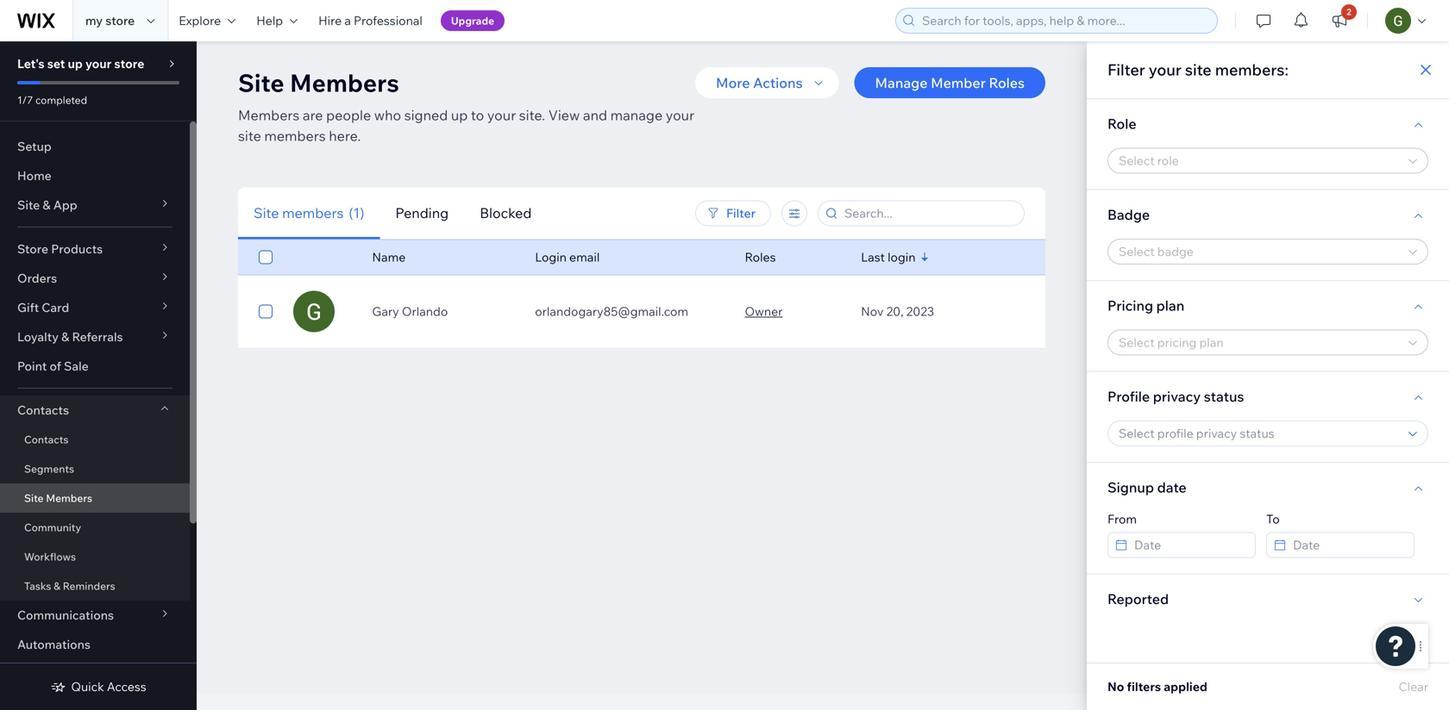 Task type: vqa. For each thing, say whether or not it's contained in the screenshot.
E.G., Registration Fee field
no



Task type: locate. For each thing, give the bounding box(es) containing it.
1 vertical spatial contacts
[[24, 433, 69, 446]]

None checkbox
[[259, 247, 273, 268]]

loyalty & referrals
[[17, 330, 123, 345]]

1 horizontal spatial roles
[[989, 74, 1025, 91]]

site inside tab list
[[254, 204, 279, 222]]

manage
[[610, 107, 663, 124]]

up inside sidebar element
[[68, 56, 83, 71]]

site for site members (1)
[[254, 204, 279, 222]]

roles
[[989, 74, 1025, 91], [745, 250, 776, 265]]

store right my
[[105, 13, 135, 28]]

members for site members
[[46, 492, 92, 505]]

my
[[85, 13, 103, 28]]

here.
[[329, 127, 361, 144]]

upgrade
[[451, 14, 494, 27]]

1 vertical spatial site
[[238, 127, 261, 144]]

members up people
[[290, 68, 399, 98]]

pricing plan
[[1108, 297, 1185, 314]]

upgrade button
[[441, 10, 505, 31]]

date field for from
[[1129, 534, 1250, 558]]

0 vertical spatial filter
[[1108, 60, 1145, 79]]

roles down filter button
[[745, 250, 776, 265]]

status
[[1204, 388, 1244, 405]]

store
[[105, 13, 135, 28], [114, 56, 144, 71]]

Search... field
[[839, 201, 1019, 226]]

up right set at the left top
[[68, 56, 83, 71]]

0 vertical spatial up
[[68, 56, 83, 71]]

tab list
[[238, 187, 633, 240]]

0 horizontal spatial up
[[68, 56, 83, 71]]

of
[[50, 359, 61, 374]]

1 vertical spatial up
[[451, 107, 468, 124]]

no
[[1108, 680, 1124, 695]]

my store
[[85, 13, 135, 28]]

site inside "link"
[[24, 492, 44, 505]]

1 vertical spatial &
[[61, 330, 69, 345]]

pricing
[[1108, 297, 1153, 314]]

site
[[238, 68, 284, 98], [17, 198, 40, 213], [254, 204, 279, 222], [24, 492, 44, 505]]

None checkbox
[[259, 302, 273, 322]]

store inside sidebar element
[[114, 56, 144, 71]]

0 horizontal spatial &
[[43, 198, 51, 213]]

site.
[[519, 107, 545, 124]]

1 vertical spatial roles
[[745, 250, 776, 265]]

1 horizontal spatial filter
[[1108, 60, 1145, 79]]

roles inside button
[[989, 74, 1025, 91]]

contacts
[[17, 403, 69, 418], [24, 433, 69, 446]]

0 horizontal spatial site
[[238, 127, 261, 144]]

up left to
[[451, 107, 468, 124]]

contacts up segments
[[24, 433, 69, 446]]

member
[[931, 74, 986, 91]]

0 vertical spatial members
[[264, 127, 326, 144]]

1 date field from the left
[[1129, 534, 1250, 558]]

manage member roles
[[875, 74, 1025, 91]]

login
[[535, 250, 567, 265]]

filter inside button
[[726, 206, 756, 221]]

0 horizontal spatial roles
[[745, 250, 776, 265]]

gary
[[372, 304, 399, 319]]

& right tasks
[[54, 580, 60, 593]]

help
[[256, 13, 283, 28]]

members down are
[[264, 127, 326, 144]]

site inside dropdown button
[[17, 198, 40, 213]]

2 date field from the left
[[1288, 534, 1409, 558]]

and
[[583, 107, 607, 124]]

members left are
[[238, 107, 300, 124]]

completed
[[35, 94, 87, 107]]

view
[[548, 107, 580, 124]]

signup
[[1108, 479, 1154, 496]]

orlando
[[402, 304, 448, 319]]

0 vertical spatial roles
[[989, 74, 1025, 91]]

tab list containing site members
[[238, 187, 633, 240]]

signup date
[[1108, 479, 1187, 496]]

0 vertical spatial site
[[1185, 60, 1212, 79]]

Date field
[[1129, 534, 1250, 558], [1288, 534, 1409, 558]]

0 vertical spatial members
[[290, 68, 399, 98]]

1 horizontal spatial up
[[451, 107, 468, 124]]

roles right member on the top right of the page
[[989, 74, 1025, 91]]

& inside dropdown button
[[43, 198, 51, 213]]

2 horizontal spatial &
[[61, 330, 69, 345]]

login
[[888, 250, 916, 265]]

name
[[372, 250, 406, 265]]

1 vertical spatial store
[[114, 56, 144, 71]]

people
[[326, 107, 371, 124]]

orlandogary85@gmail.com
[[535, 304, 688, 319]]

tasks & reminders link
[[0, 572, 190, 601]]

communications
[[17, 608, 114, 623]]

0 horizontal spatial date field
[[1129, 534, 1250, 558]]

store products
[[17, 242, 103, 257]]

nov
[[861, 304, 884, 319]]

& right loyalty
[[61, 330, 69, 345]]

help button
[[246, 0, 308, 41]]

contacts inside dropdown button
[[17, 403, 69, 418]]

segments link
[[0, 455, 190, 484]]

contacts down point of sale
[[17, 403, 69, 418]]

site for site & app
[[17, 198, 40, 213]]

pending button
[[380, 187, 464, 240]]

2 vertical spatial members
[[46, 492, 92, 505]]

1 horizontal spatial date field
[[1288, 534, 1409, 558]]

2 button
[[1321, 0, 1359, 41]]

& inside popup button
[[61, 330, 69, 345]]

your
[[85, 56, 112, 71], [1149, 60, 1182, 79], [487, 107, 516, 124], [666, 107, 695, 124]]

setup
[[17, 139, 52, 154]]

login email
[[535, 250, 600, 265]]

owner
[[745, 304, 783, 319]]

members inside "link"
[[46, 492, 92, 505]]

0 vertical spatial contacts
[[17, 403, 69, 418]]

2 vertical spatial &
[[54, 580, 60, 593]]

your inside sidebar element
[[85, 56, 112, 71]]

(1)
[[349, 204, 364, 222]]

members up community
[[46, 492, 92, 505]]

site
[[1185, 60, 1212, 79], [238, 127, 261, 144]]

0 horizontal spatial filter
[[726, 206, 756, 221]]

to
[[471, 107, 484, 124]]

site inside 'site members members are people who signed up to your site. view and manage your site members here.'
[[238, 68, 284, 98]]

to
[[1266, 512, 1280, 527]]

filters
[[1127, 680, 1161, 695]]

members
[[264, 127, 326, 144], [282, 204, 344, 222]]

20,
[[886, 304, 904, 319]]

setup link
[[0, 132, 190, 161]]

1 vertical spatial filter
[[726, 206, 756, 221]]

segments
[[24, 463, 74, 476]]

gift card button
[[0, 293, 190, 323]]

members
[[290, 68, 399, 98], [238, 107, 300, 124], [46, 492, 92, 505]]

0 vertical spatial &
[[43, 198, 51, 213]]

from
[[1108, 512, 1137, 527]]

loyalty & referrals button
[[0, 323, 190, 352]]

community
[[24, 521, 81, 534]]

home
[[17, 168, 52, 183]]

access
[[107, 680, 146, 695]]

filter your site members:
[[1108, 60, 1289, 79]]

members left (1)
[[282, 204, 344, 222]]

& for tasks
[[54, 580, 60, 593]]

filter
[[1108, 60, 1145, 79], [726, 206, 756, 221]]

let's set up your store
[[17, 56, 144, 71]]

contacts button
[[0, 396, 190, 425]]

members inside tab list
[[282, 204, 344, 222]]

1 vertical spatial members
[[282, 204, 344, 222]]

store
[[17, 242, 48, 257]]

& left app
[[43, 198, 51, 213]]

1 horizontal spatial site
[[1185, 60, 1212, 79]]

store down my store
[[114, 56, 144, 71]]

1 horizontal spatial &
[[54, 580, 60, 593]]



Task type: describe. For each thing, give the bounding box(es) containing it.
site inside 'site members members are people who signed up to your site. view and manage your site members here.'
[[238, 127, 261, 144]]

Select profile privacy status field
[[1114, 422, 1404, 446]]

who
[[374, 107, 401, 124]]

2023
[[906, 304, 934, 319]]

gary orlando
[[372, 304, 448, 319]]

referrals
[[72, 330, 123, 345]]

nov 20, 2023
[[861, 304, 934, 319]]

members:
[[1215, 60, 1289, 79]]

contacts link
[[0, 425, 190, 455]]

profile privacy status
[[1108, 388, 1244, 405]]

members for site members members are people who signed up to your site. view and manage your site members here.
[[290, 68, 399, 98]]

store products button
[[0, 235, 190, 264]]

site members members are people who signed up to your site. view and manage your site members here.
[[238, 68, 695, 144]]

more
[[716, 74, 750, 91]]

quick access
[[71, 680, 146, 695]]

signed
[[404, 107, 448, 124]]

point of sale
[[17, 359, 89, 374]]

site for site members members are people who signed up to your site. view and manage your site members here.
[[238, 68, 284, 98]]

1/7 completed
[[17, 94, 87, 107]]

quick
[[71, 680, 104, 695]]

app
[[53, 198, 77, 213]]

contacts for contacts dropdown button at left bottom
[[17, 403, 69, 418]]

1/7
[[17, 94, 33, 107]]

1 vertical spatial members
[[238, 107, 300, 124]]

Search for tools, apps, help & more... field
[[917, 9, 1212, 33]]

tasks
[[24, 580, 51, 593]]

tasks & reminders
[[24, 580, 115, 593]]

site & app button
[[0, 191, 190, 220]]

blocked button
[[464, 187, 547, 240]]

point
[[17, 359, 47, 374]]

& for site
[[43, 198, 51, 213]]

more actions
[[716, 74, 803, 91]]

manage
[[875, 74, 928, 91]]

a
[[344, 13, 351, 28]]

reported
[[1108, 591, 1169, 608]]

home link
[[0, 161, 190, 191]]

set
[[47, 56, 65, 71]]

members inside 'site members members are people who signed up to your site. view and manage your site members here.'
[[264, 127, 326, 144]]

date
[[1157, 479, 1187, 496]]

last login
[[861, 250, 916, 265]]

0 vertical spatial store
[[105, 13, 135, 28]]

card
[[42, 300, 69, 315]]

Select pricing plan field
[[1114, 331, 1404, 355]]

products
[[51, 242, 103, 257]]

Select badge field
[[1114, 240, 1404, 264]]

workflows link
[[0, 543, 190, 572]]

quick access button
[[50, 680, 146, 695]]

up inside 'site members members are people who signed up to your site. view and manage your site members here.'
[[451, 107, 468, 124]]

point of sale link
[[0, 352, 190, 381]]

hire a professional
[[318, 13, 423, 28]]

gary orlando image
[[293, 291, 335, 333]]

role
[[1108, 115, 1137, 132]]

automations
[[17, 638, 91, 653]]

date field for to
[[1288, 534, 1409, 558]]

manage member roles button
[[854, 67, 1046, 98]]

blocked
[[480, 204, 532, 222]]

site members
[[24, 492, 92, 505]]

hire a professional link
[[308, 0, 433, 41]]

communications button
[[0, 601, 190, 631]]

contacts for contacts link on the bottom of the page
[[24, 433, 69, 446]]

sidebar element
[[0, 41, 197, 711]]

let's
[[17, 56, 44, 71]]

privacy
[[1153, 388, 1201, 405]]

Select role field
[[1114, 149, 1404, 173]]

2
[[1347, 6, 1352, 17]]

filter for filter
[[726, 206, 756, 221]]

profile
[[1108, 388, 1150, 405]]

filter for filter your site members:
[[1108, 60, 1145, 79]]

loyalty
[[17, 330, 59, 345]]

community link
[[0, 513, 190, 543]]

plan
[[1157, 297, 1185, 314]]

badge
[[1108, 206, 1150, 223]]

actions
[[753, 74, 803, 91]]

applied
[[1164, 680, 1208, 695]]

site for site members
[[24, 492, 44, 505]]

site members link
[[0, 484, 190, 513]]

orders
[[17, 271, 57, 286]]

filter button
[[695, 201, 771, 226]]

email
[[569, 250, 600, 265]]

site & app
[[17, 198, 77, 213]]

pending
[[395, 204, 449, 222]]

last
[[861, 250, 885, 265]]

no filters applied
[[1108, 680, 1208, 695]]

& for loyalty
[[61, 330, 69, 345]]

hire
[[318, 13, 342, 28]]

workflows
[[24, 551, 76, 564]]

professional
[[354, 13, 423, 28]]

reminders
[[63, 580, 115, 593]]



